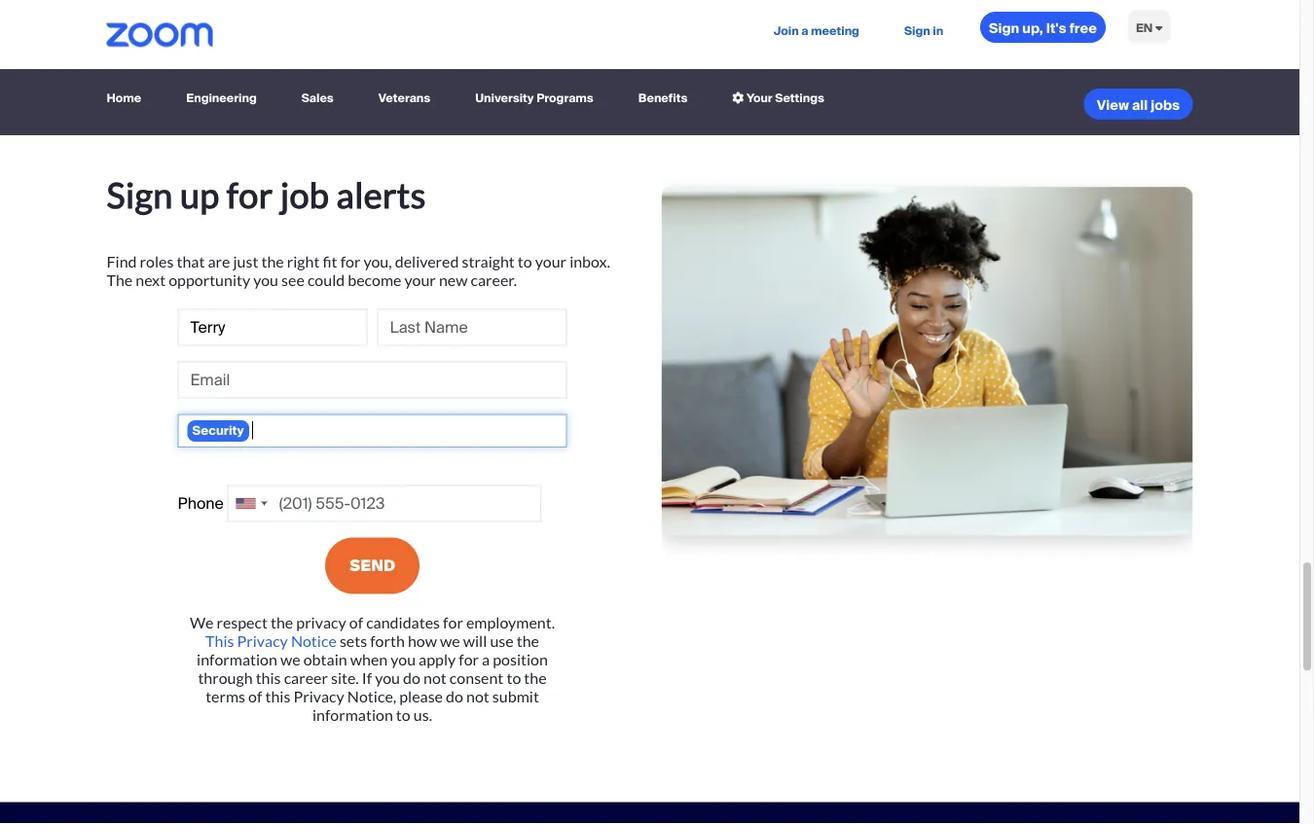 Task type: describe. For each thing, give the bounding box(es) containing it.
engineering link
[[178, 81, 265, 116]]

this
[[206, 632, 234, 651]]

chevron right image
[[994, 10, 1006, 25]]

notice,
[[348, 687, 397, 706]]

candidates
[[366, 613, 440, 632]]

join a meeting
[[774, 23, 860, 38]]

site.
[[331, 669, 359, 688]]

you,
[[364, 252, 392, 271]]

the inside we respect the privacy of candidates for employment. this privacy notice
[[271, 613, 293, 632]]

benefits
[[639, 91, 688, 106]]

free
[[1070, 19, 1098, 37]]

programs
[[537, 91, 594, 106]]

employment.
[[466, 613, 555, 632]]

0 horizontal spatial we
[[280, 650, 301, 669]]

view all jobs link
[[1084, 89, 1194, 120]]

1 horizontal spatial we
[[440, 632, 460, 651]]

it's
[[1047, 19, 1067, 37]]

sets
[[340, 632, 367, 651]]

0 horizontal spatial not
[[424, 669, 447, 688]]

sign in
[[905, 23, 944, 38]]

veterans link
[[371, 81, 439, 116]]

for inside we respect the privacy of candidates for employment. this privacy notice
[[443, 613, 463, 632]]

the right consent
[[524, 669, 547, 688]]

sign for sign up for job alerts
[[107, 173, 173, 215]]

inbox.
[[570, 252, 611, 271]]

sales
[[302, 91, 334, 106]]

Email email field
[[178, 362, 567, 399]]

respect
[[217, 613, 268, 632]]

could
[[308, 271, 345, 290]]

up,
[[1023, 19, 1044, 37]]

use
[[490, 632, 514, 651]]

just
[[233, 252, 258, 271]]

we respect the privacy of candidates for employment. this privacy notice
[[190, 613, 555, 651]]

the inside find roles that are just the right fit for you, delivered straight to your inbox. the next opportunity you see could become your new career.
[[261, 252, 284, 271]]

read
[[860, 8, 918, 28]]

up
[[180, 173, 220, 215]]

home
[[107, 91, 141, 106]]

home link
[[107, 81, 149, 116]]

terms
[[206, 687, 245, 706]]

alerts
[[337, 173, 426, 215]]

a inside sets forth how we will use the information we obtain when you apply for a position through this career site. if you do not consent to the terms of this privacy notice, please do not submit information to us.
[[482, 650, 490, 669]]

jobs
[[1151, 96, 1181, 114]]

university
[[476, 91, 534, 106]]

see
[[282, 271, 305, 290]]

this privacy notice link
[[206, 632, 337, 651]]

for inside find roles that are just the right fit for you, delivered straight to your inbox. the next opportunity you see could become your new career.
[[341, 252, 361, 271]]

your
[[747, 91, 773, 106]]

submit
[[493, 687, 539, 706]]

read more link
[[860, 8, 1006, 28]]

that
[[177, 252, 205, 271]]

your settings
[[744, 91, 825, 106]]

delivered
[[395, 252, 459, 271]]

opportunity
[[169, 271, 250, 290]]

right
[[287, 252, 320, 271]]

the
[[107, 271, 133, 290]]

you inside find roles that are just the right fit for you, delivered straight to your inbox. the next opportunity you see could become your new career.
[[253, 271, 279, 290]]

apply
[[419, 650, 456, 669]]

forth
[[370, 632, 405, 651]]

send button
[[325, 538, 420, 594]]

obtain
[[304, 650, 347, 669]]

the right use
[[517, 632, 540, 651]]

phone
[[178, 494, 224, 514]]

will
[[463, 632, 487, 651]]

your settings link
[[725, 81, 833, 116]]

0 horizontal spatial information
[[197, 650, 277, 669]]

veterans
[[379, 91, 431, 106]]

privacy
[[296, 613, 346, 632]]

notice
[[291, 632, 337, 651]]

consent
[[450, 669, 504, 688]]

us.
[[414, 706, 432, 725]]

for inside sets forth how we will use the information we obtain when you apply for a position through this career site. if you do not consent to the terms of this privacy notice, please do not submit information to us.
[[459, 650, 479, 669]]

you left apply
[[391, 650, 416, 669]]

all
[[1133, 96, 1148, 114]]

fit
[[323, 252, 338, 271]]

0 horizontal spatial your
[[405, 271, 436, 290]]

you right if
[[375, 669, 400, 688]]

through
[[198, 669, 253, 688]]

new
[[439, 271, 468, 290]]

view all jobs
[[1097, 96, 1181, 114]]

a inside 'link'
[[802, 23, 809, 38]]

en button
[[1121, 0, 1179, 56]]

to inside find roles that are just the right fit for you, delivered straight to your inbox. the next opportunity you see could become your new career.
[[518, 252, 532, 271]]

position
[[493, 650, 548, 669]]



Task type: vqa. For each thing, say whether or not it's contained in the screenshot.
the Zoom's
no



Task type: locate. For each thing, give the bounding box(es) containing it.
1 horizontal spatial your
[[535, 252, 567, 271]]

sets forth how we will use the information we obtain when you apply for a position through this career site. if you do not consent to the terms of this privacy notice, please do not submit information to us.
[[197, 632, 548, 725]]

the
[[261, 252, 284, 271], [271, 613, 293, 632], [517, 632, 540, 651], [524, 669, 547, 688]]

sign up, it's free
[[990, 19, 1098, 37]]

0 vertical spatial to
[[518, 252, 532, 271]]

sign left up,
[[990, 19, 1020, 37]]

0 vertical spatial information
[[197, 650, 277, 669]]

First Name text field
[[178, 309, 368, 346]]

for right how
[[443, 613, 463, 632]]

this
[[256, 669, 281, 688], [265, 687, 291, 706]]

1 vertical spatial a
[[482, 650, 490, 669]]

do right please
[[446, 687, 464, 706]]

1 horizontal spatial information
[[313, 706, 393, 725]]

2 vertical spatial to
[[396, 706, 411, 725]]

privacy inside we respect the privacy of candidates for employment. this privacy notice
[[237, 632, 288, 651]]

career.
[[471, 271, 517, 290]]

0 horizontal spatial do
[[403, 669, 421, 688]]

1 vertical spatial of
[[248, 687, 262, 706]]

straight
[[462, 252, 515, 271]]

sign left "up"
[[107, 173, 173, 215]]

find
[[107, 252, 137, 271]]

information down site.
[[313, 706, 393, 725]]

your left new
[[405, 271, 436, 290]]

0 vertical spatial a
[[802, 23, 809, 38]]

2 horizontal spatial sign
[[990, 19, 1020, 37]]

0 horizontal spatial privacy
[[237, 632, 288, 651]]

1 horizontal spatial of
[[349, 613, 363, 632]]

for right "up"
[[227, 173, 273, 215]]

the right just
[[261, 252, 284, 271]]

information down respect
[[197, 650, 277, 669]]

to left us.
[[396, 706, 411, 725]]

to right consent
[[507, 669, 521, 688]]

information
[[197, 650, 277, 669], [313, 706, 393, 725]]

privacy down obtain
[[294, 687, 345, 706]]

view
[[1097, 96, 1130, 114]]

0 vertical spatial of
[[349, 613, 363, 632]]

read more
[[860, 8, 994, 28]]

security
[[192, 423, 244, 439]]

Last Name text field
[[377, 309, 567, 346]]

benefits link
[[631, 81, 696, 116]]

sign for sign up, it's free
[[990, 19, 1020, 37]]

for right apply
[[459, 650, 479, 669]]

join
[[774, 23, 799, 38]]

of inside we respect the privacy of candidates for employment. this privacy notice
[[349, 613, 363, 632]]

1 vertical spatial privacy
[[294, 687, 345, 706]]

meeting
[[811, 23, 860, 38]]

your
[[535, 252, 567, 271], [405, 271, 436, 290]]

a left use
[[482, 650, 490, 669]]

your left "inbox."
[[535, 252, 567, 271]]

roles
[[140, 252, 174, 271]]

the left privacy
[[271, 613, 293, 632]]

become
[[348, 271, 402, 290]]

1 vertical spatial information
[[313, 706, 393, 725]]

a
[[802, 23, 809, 38], [482, 650, 490, 669]]

caret down image
[[1156, 21, 1163, 33]]

more
[[924, 8, 987, 28]]

settings
[[775, 91, 825, 106]]

when
[[350, 650, 388, 669]]

1 horizontal spatial sign
[[905, 23, 931, 38]]

sales link
[[294, 81, 342, 116]]

privacy
[[237, 632, 288, 651], [294, 687, 345, 706]]

Phone telephone field
[[228, 485, 542, 522]]

we
[[190, 613, 214, 632]]

privacy right this
[[237, 632, 288, 651]]

sign for sign in
[[905, 23, 931, 38]]

Telephone country code field
[[229, 486, 273, 521]]

to right career.
[[518, 252, 532, 271]]

of right privacy
[[349, 613, 363, 632]]

we left obtain
[[280, 650, 301, 669]]

0 vertical spatial privacy
[[237, 632, 288, 651]]

1 horizontal spatial not
[[467, 687, 490, 706]]

en
[[1137, 20, 1154, 35]]

please
[[400, 687, 443, 706]]

of
[[349, 613, 363, 632], [248, 687, 262, 706]]

sign left in on the right of page
[[905, 23, 931, 38]]

sign up for job alerts
[[107, 173, 426, 215]]

sign inside sign up, it's free link
[[990, 19, 1020, 37]]

career
[[284, 669, 328, 688]]

of inside sets forth how we will use the information we obtain when you apply for a position through this career site. if you do not consent to the terms of this privacy notice, please do not submit information to us.
[[248, 687, 262, 706]]

of right terms
[[248, 687, 262, 706]]

1 vertical spatial to
[[507, 669, 521, 688]]

we left the will
[[440, 632, 460, 651]]

for right 'fit'
[[341, 252, 361, 271]]

this down this privacy notice link
[[256, 669, 281, 688]]

a right join
[[802, 23, 809, 38]]

this right terms
[[265, 687, 291, 706]]

sign up, it's free link
[[981, 12, 1106, 43]]

not
[[424, 669, 447, 688], [467, 687, 490, 706]]

university programs
[[476, 91, 594, 106]]

sign inside the sign in link
[[905, 23, 931, 38]]

for
[[227, 173, 273, 215], [341, 252, 361, 271], [443, 613, 463, 632], [459, 650, 479, 669]]

university programs link
[[468, 81, 602, 116]]

job
[[280, 173, 329, 215]]

not left submit
[[467, 687, 490, 706]]

sign in link
[[897, 0, 952, 62]]

how
[[408, 632, 437, 651]]

cog image
[[733, 92, 744, 104]]

1 horizontal spatial privacy
[[294, 687, 345, 706]]

engineering
[[186, 91, 257, 106]]

if
[[362, 669, 372, 688]]

next
[[136, 271, 166, 290]]

0 horizontal spatial of
[[248, 687, 262, 706]]

privacy inside sets forth how we will use the information we obtain when you apply for a position through this career site. if you do not consent to the terms of this privacy notice, please do not submit information to us.
[[294, 687, 345, 706]]

do down how
[[403, 669, 421, 688]]

in
[[933, 23, 944, 38]]

send
[[350, 556, 395, 576]]

join a meeting link
[[766, 0, 868, 62]]

not up us.
[[424, 669, 447, 688]]

1 horizontal spatial a
[[802, 23, 809, 38]]

find roles that are just the right fit for you, delivered straight to your inbox. the next opportunity you see could become your new career.
[[107, 252, 611, 290]]

are
[[208, 252, 230, 271]]

0 horizontal spatial sign
[[107, 173, 173, 215]]

you left see
[[253, 271, 279, 290]]

0 horizontal spatial a
[[482, 650, 490, 669]]

1 horizontal spatial do
[[446, 687, 464, 706]]



